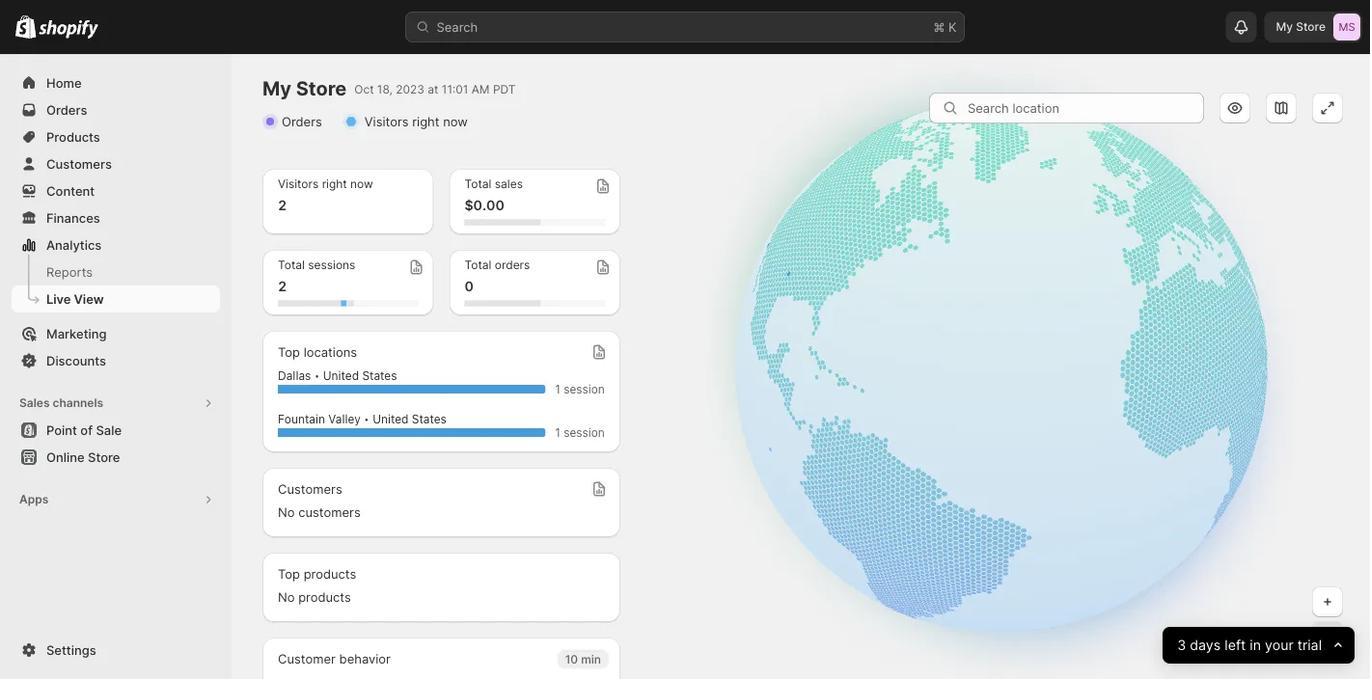 Task type: describe. For each thing, give the bounding box(es) containing it.
apps button
[[12, 486, 220, 513]]

3 days left in your trial
[[1177, 637, 1322, 654]]

sessions
[[308, 258, 355, 272]]

analytics
[[46, 237, 102, 252]]

right for visitors right now
[[412, 114, 440, 129]]

my store image
[[1334, 14, 1361, 41]]

sale
[[96, 423, 122, 438]]

live view
[[46, 291, 104, 306]]

your
[[1265, 637, 1294, 654]]

⌘
[[934, 19, 945, 34]]

pdt
[[493, 82, 516, 96]]

0 vertical spatial products
[[304, 566, 356, 581]]

content link
[[12, 178, 220, 205]]

oct
[[354, 82, 374, 96]]

finances
[[46, 210, 100, 225]]

visitors right now
[[365, 114, 468, 129]]

reports link
[[12, 259, 220, 286]]

11:01
[[442, 82, 468, 96]]

total for 0
[[465, 258, 492, 272]]

point of sale button
[[0, 417, 232, 444]]

right for visitors right now 2
[[322, 177, 347, 191]]

visitors for visitors right now 2
[[278, 177, 319, 191]]

in
[[1250, 637, 1261, 654]]

products link
[[12, 124, 220, 151]]

settings
[[46, 643, 96, 658]]

shopify image
[[39, 20, 99, 39]]

10
[[565, 652, 578, 666]]

10 min
[[565, 652, 601, 666]]

shopify image
[[15, 15, 36, 38]]

visitors for visitors right now
[[365, 114, 409, 129]]

2 2 from the top
[[278, 278, 287, 295]]

no customers
[[278, 505, 361, 520]]

total for 2
[[278, 258, 305, 272]]

point of sale link
[[12, 417, 220, 444]]

top for top locations
[[278, 344, 300, 359]]

1 horizontal spatial orders
[[282, 114, 322, 129]]

store for my store oct 18, 2023 at 11:01 am pdt
[[296, 77, 347, 100]]

total sales
[[465, 177, 523, 191]]

$0.00
[[465, 197, 504, 214]]

apps
[[19, 493, 49, 507]]

at
[[428, 82, 439, 96]]

discounts link
[[12, 347, 220, 374]]

0 horizontal spatial orders
[[46, 102, 87, 117]]

analytics link
[[12, 232, 220, 259]]

marketing link
[[12, 320, 220, 347]]

content
[[46, 183, 95, 198]]

top for top products no products
[[278, 566, 300, 581]]

point
[[46, 423, 77, 438]]

live
[[46, 291, 71, 306]]

behavior
[[339, 651, 391, 666]]

now for visitors right now 2
[[350, 177, 373, 191]]

3 days left in your trial button
[[1163, 627, 1355, 664]]

now for visitors right now
[[443, 114, 468, 129]]

my store oct 18, 2023 at 11:01 am pdt
[[262, 77, 516, 100]]

online store link
[[12, 444, 220, 471]]

online
[[46, 450, 85, 465]]



Task type: locate. For each thing, give the bounding box(es) containing it.
2 top from the top
[[278, 566, 300, 581]]

discounts
[[46, 353, 106, 368]]

top products no products
[[278, 566, 356, 605]]

total up '0'
[[465, 258, 492, 272]]

days
[[1190, 637, 1221, 654]]

2
[[278, 197, 287, 214], [278, 278, 287, 295]]

customers
[[298, 505, 361, 520]]

top down no customers
[[278, 566, 300, 581]]

customer behavior
[[278, 651, 391, 666]]

0 vertical spatial now
[[443, 114, 468, 129]]

visitors up total sessions
[[278, 177, 319, 191]]

right down at
[[412, 114, 440, 129]]

1 2 from the top
[[278, 197, 287, 214]]

total left sessions
[[278, 258, 305, 272]]

1 horizontal spatial right
[[412, 114, 440, 129]]

0 vertical spatial customers
[[46, 156, 112, 171]]

1 horizontal spatial now
[[443, 114, 468, 129]]

store down 'sale'
[[88, 450, 120, 465]]

visitors down 18,
[[365, 114, 409, 129]]

1 horizontal spatial visitors
[[365, 114, 409, 129]]

0 horizontal spatial my
[[262, 77, 291, 100]]

no inside 'top products no products'
[[278, 590, 295, 605]]

min
[[581, 652, 601, 666]]

2 no from the top
[[278, 590, 295, 605]]

locations
[[304, 344, 357, 359]]

total orders
[[465, 258, 530, 272]]

sales channels button
[[12, 390, 220, 417]]

0 horizontal spatial customers
[[46, 156, 112, 171]]

1 vertical spatial store
[[296, 77, 347, 100]]

top locations
[[278, 344, 357, 359]]

right up sessions
[[322, 177, 347, 191]]

total
[[465, 177, 492, 191], [278, 258, 305, 272], [465, 258, 492, 272]]

my left my store image
[[1276, 20, 1293, 34]]

now inside visitors right now 2
[[350, 177, 373, 191]]

1 no from the top
[[278, 505, 295, 520]]

2023
[[396, 82, 425, 96]]

no left the customers
[[278, 505, 295, 520]]

my for my store
[[1276, 20, 1293, 34]]

settings link
[[12, 637, 220, 664]]

no
[[278, 505, 295, 520], [278, 590, 295, 605]]

am
[[472, 82, 490, 96]]

trial
[[1297, 637, 1322, 654]]

1 horizontal spatial customers
[[278, 482, 342, 496]]

store for my store
[[1296, 20, 1326, 34]]

now down 11:01
[[443, 114, 468, 129]]

2 horizontal spatial store
[[1296, 20, 1326, 34]]

home
[[46, 75, 82, 90]]

marketing
[[46, 326, 107, 341]]

my for my store oct 18, 2023 at 11:01 am pdt
[[262, 77, 291, 100]]

top left locations
[[278, 344, 300, 359]]

top
[[278, 344, 300, 359], [278, 566, 300, 581]]

reports
[[46, 264, 93, 279]]

0 vertical spatial visitors
[[365, 114, 409, 129]]

0 vertical spatial right
[[412, 114, 440, 129]]

visitors inside visitors right now 2
[[278, 177, 319, 191]]

k
[[949, 19, 957, 34]]

my
[[1276, 20, 1293, 34], [262, 77, 291, 100]]

point of sale
[[46, 423, 122, 438]]

1 horizontal spatial my
[[1276, 20, 1293, 34]]

online store
[[46, 450, 120, 465]]

view
[[74, 291, 104, 306]]

18,
[[377, 82, 393, 96]]

1 vertical spatial top
[[278, 566, 300, 581]]

no up customer
[[278, 590, 295, 605]]

products
[[304, 566, 356, 581], [298, 590, 351, 605]]

0 vertical spatial top
[[278, 344, 300, 359]]

products up 'customer behavior'
[[298, 590, 351, 605]]

1 vertical spatial right
[[322, 177, 347, 191]]

right
[[412, 114, 440, 129], [322, 177, 347, 191]]

2 down total sessions
[[278, 278, 287, 295]]

3
[[1177, 637, 1186, 654]]

of
[[80, 423, 93, 438]]

store left the oct
[[296, 77, 347, 100]]

0 vertical spatial my
[[1276, 20, 1293, 34]]

1 vertical spatial products
[[298, 590, 351, 605]]

⌘ k
[[934, 19, 957, 34]]

0 vertical spatial store
[[1296, 20, 1326, 34]]

products down the customers
[[304, 566, 356, 581]]

channels
[[53, 396, 103, 410]]

customers link
[[12, 151, 220, 178]]

1 horizontal spatial store
[[296, 77, 347, 100]]

customers down products
[[46, 156, 112, 171]]

0 vertical spatial 2
[[278, 197, 287, 214]]

0 horizontal spatial store
[[88, 450, 120, 465]]

1 vertical spatial no
[[278, 590, 295, 605]]

0 horizontal spatial now
[[350, 177, 373, 191]]

visitors right now 2
[[278, 177, 373, 214]]

customers
[[46, 156, 112, 171], [278, 482, 342, 496]]

orders up visitors right now 2
[[282, 114, 322, 129]]

0 vertical spatial no
[[278, 505, 295, 520]]

orders down the home
[[46, 102, 87, 117]]

sales
[[495, 177, 523, 191]]

customers up no customers
[[278, 482, 342, 496]]

visitors
[[365, 114, 409, 129], [278, 177, 319, 191]]

my store
[[1276, 20, 1326, 34]]

store inside 'button'
[[88, 450, 120, 465]]

total for $0.00
[[465, 177, 492, 191]]

2 up total sessions
[[278, 197, 287, 214]]

orders
[[495, 258, 530, 272]]

store left my store image
[[1296, 20, 1326, 34]]

home link
[[12, 69, 220, 96]]

my left the oct
[[262, 77, 291, 100]]

orders link
[[12, 96, 220, 124]]

2 vertical spatial store
[[88, 450, 120, 465]]

finances link
[[12, 205, 220, 232]]

products
[[46, 129, 100, 144]]

orders
[[46, 102, 87, 117], [282, 114, 322, 129]]

0 horizontal spatial visitors
[[278, 177, 319, 191]]

customer
[[278, 651, 336, 666]]

Search location text field
[[968, 93, 1204, 124]]

live view link
[[12, 286, 220, 313]]

0
[[465, 278, 474, 295]]

now down the visitors right now
[[350, 177, 373, 191]]

1 vertical spatial customers
[[278, 482, 342, 496]]

2 inside visitors right now 2
[[278, 197, 287, 214]]

search
[[437, 19, 478, 34]]

0 horizontal spatial right
[[322, 177, 347, 191]]

store for online store
[[88, 450, 120, 465]]

right inside visitors right now 2
[[322, 177, 347, 191]]

store
[[1296, 20, 1326, 34], [296, 77, 347, 100], [88, 450, 120, 465]]

1 vertical spatial 2
[[278, 278, 287, 295]]

1 vertical spatial my
[[262, 77, 291, 100]]

left
[[1225, 637, 1246, 654]]

1 top from the top
[[278, 344, 300, 359]]

online store button
[[0, 444, 232, 471]]

now
[[443, 114, 468, 129], [350, 177, 373, 191]]

sales channels
[[19, 396, 103, 410]]

total up $0.00
[[465, 177, 492, 191]]

top inside 'top products no products'
[[278, 566, 300, 581]]

1 vertical spatial now
[[350, 177, 373, 191]]

1 vertical spatial visitors
[[278, 177, 319, 191]]

sales
[[19, 396, 50, 410]]

total sessions
[[278, 258, 355, 272]]



